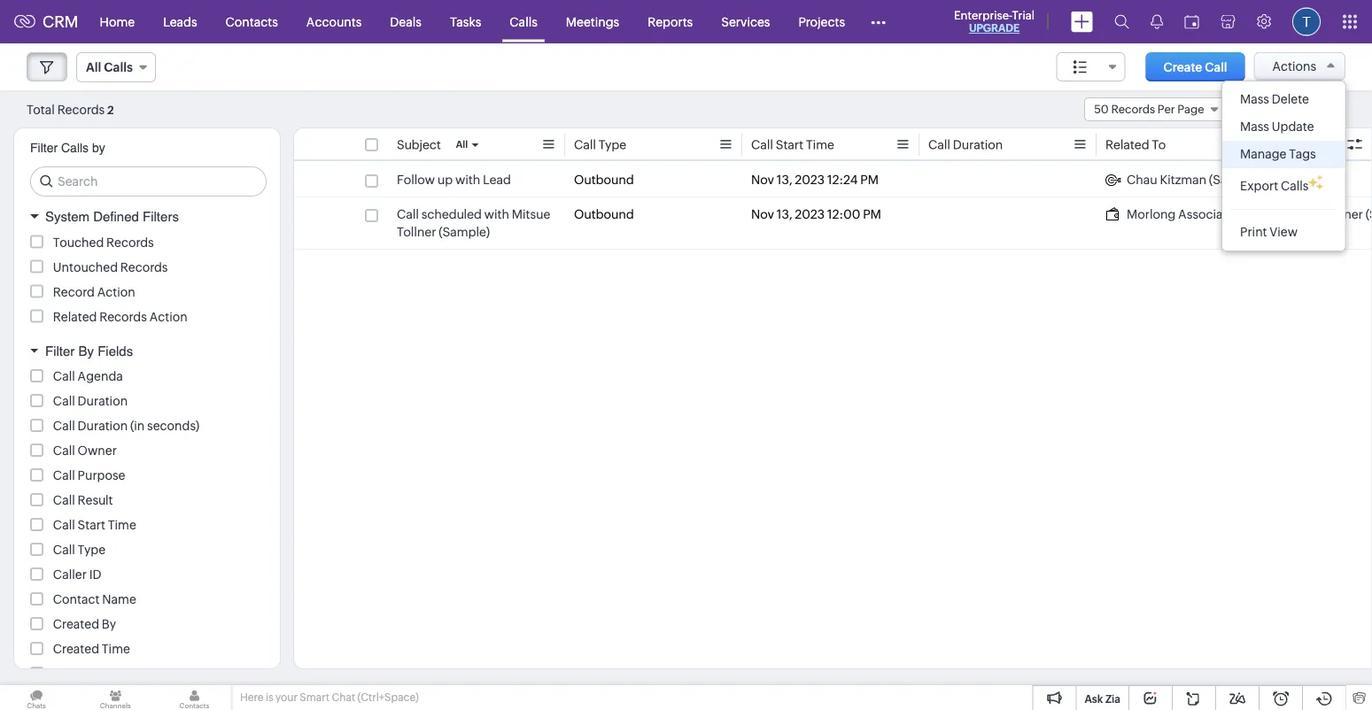 Task type: describe. For each thing, give the bounding box(es) containing it.
delete
[[1272, 92, 1309, 106]]

12:24
[[827, 173, 858, 187]]

nov 13, 2023 12:24 pm
[[751, 173, 879, 187]]

profile image
[[1293, 8, 1321, 36]]

accounts
[[306, 15, 362, 29]]

with for up
[[455, 173, 480, 187]]

caller id
[[53, 568, 102, 582]]

here is your smart chat (ctrl+space)
[[240, 692, 419, 704]]

0 horizontal spatial call type
[[53, 543, 105, 557]]

Search text field
[[31, 167, 266, 196]]

pm for nov 13, 2023 12:00 pm
[[863, 207, 881, 222]]

row group containing follow up with lead
[[294, 163, 1372, 250]]

filter for filter by fields
[[45, 343, 75, 359]]

2023 for 12:00
[[795, 207, 825, 222]]

up
[[438, 173, 453, 187]]

caller
[[53, 568, 87, 582]]

size image
[[1074, 59, 1088, 75]]

call owner
[[53, 444, 117, 458]]

morlong
[[1127, 207, 1176, 222]]

lead
[[483, 173, 511, 187]]

defined
[[93, 209, 139, 225]]

0 horizontal spatial call duration
[[53, 394, 128, 408]]

call inside button
[[1205, 60, 1228, 74]]

mitsue tollner (s link
[[1283, 206, 1372, 223]]

mitsue inside call scheduled with mitsue tollner (sample)
[[512, 207, 551, 222]]

call scheduled with mitsue tollner (sample) link
[[397, 206, 556, 241]]

2 mitsue from the left
[[1283, 207, 1322, 222]]

manage tags
[[1240, 147, 1316, 161]]

2023 for 12:24
[[795, 173, 825, 187]]

50 Records Per Page field
[[1085, 97, 1228, 121]]

1 vertical spatial name
[[102, 593, 136, 607]]

crm
[[43, 13, 78, 31]]

meetings
[[566, 15, 620, 29]]

pm for nov 13, 2023 12:24 pm
[[861, 173, 879, 187]]

page
[[1178, 103, 1205, 116]]

calls link
[[496, 0, 552, 43]]

nov 13, 2023 12:00 pm
[[751, 207, 881, 222]]

0 vertical spatial time
[[806, 138, 835, 152]]

services
[[721, 15, 770, 29]]

0 horizontal spatial contact name
[[53, 593, 136, 607]]

untouched
[[53, 260, 118, 274]]

mass update link
[[1223, 113, 1345, 141]]

chat
[[332, 692, 355, 704]]

(ctrl+space)
[[358, 692, 419, 704]]

1
[[1253, 102, 1259, 117]]

zia
[[1106, 693, 1121, 705]]

records for touched
[[106, 235, 154, 249]]

reports link
[[634, 0, 707, 43]]

ask zia
[[1085, 693, 1121, 705]]

contacts image
[[158, 686, 231, 711]]

filter by fields
[[45, 343, 133, 359]]

untouched records
[[53, 260, 168, 274]]

2 for total records 2
[[107, 103, 114, 117]]

subject
[[397, 138, 441, 152]]

mitsue tollner (s
[[1283, 207, 1372, 222]]

13, for nov 13, 2023 12:00 pm
[[777, 207, 793, 222]]

create
[[1164, 60, 1203, 74]]

1 horizontal spatial contact
[[1283, 138, 1330, 152]]

system
[[45, 209, 90, 225]]

2 vertical spatial time
[[102, 642, 130, 657]]

created for created by
[[53, 618, 99, 632]]

filter for filter calls by
[[30, 141, 58, 155]]

calls for export calls
[[1281, 179, 1309, 193]]

crm link
[[14, 13, 78, 31]]

records for total
[[57, 102, 105, 117]]

enterprise-trial upgrade
[[954, 8, 1035, 34]]

(sample) inside call scheduled with mitsue tollner (sample)
[[439, 225, 490, 239]]

by
[[92, 141, 105, 155]]

agenda
[[78, 369, 123, 384]]

profile element
[[1282, 0, 1332, 43]]

(in
[[130, 419, 145, 433]]

export
[[1240, 179, 1279, 193]]

0 vertical spatial call start time
[[751, 138, 835, 152]]

call result
[[53, 494, 113, 508]]

nov for nov 13, 2023 12:00 pm
[[751, 207, 774, 222]]

home
[[100, 15, 135, 29]]

enterprise-
[[954, 8, 1012, 22]]

with for scheduled
[[484, 207, 509, 222]]

call scheduled with mitsue tollner (sample)
[[397, 207, 551, 239]]

1 vertical spatial time
[[108, 518, 136, 532]]

0 vertical spatial duration
[[953, 138, 1003, 152]]

leads
[[163, 15, 197, 29]]

call agenda
[[53, 369, 123, 384]]

created by
[[53, 618, 116, 632]]

dialled number
[[53, 667, 143, 681]]

50 records per page
[[1094, 103, 1205, 116]]

related records action
[[53, 310, 188, 324]]

follow up with lead
[[397, 173, 511, 187]]

search element
[[1104, 0, 1140, 43]]

-
[[1261, 102, 1266, 117]]

home link
[[86, 0, 149, 43]]

total
[[27, 102, 55, 117]]

records for related
[[99, 310, 147, 324]]

0 vertical spatial contact name
[[1283, 138, 1366, 152]]

call purpose
[[53, 469, 125, 483]]

purpose
[[78, 469, 125, 483]]

1 vertical spatial call start time
[[53, 518, 136, 532]]

chau kitzman (sample) link
[[1106, 171, 1260, 189]]

upgrade
[[969, 22, 1020, 34]]

services link
[[707, 0, 784, 43]]

morlong associates link
[[1106, 206, 1240, 223]]

your
[[276, 692, 298, 704]]

signals element
[[1140, 0, 1174, 43]]

0 vertical spatial call type
[[574, 138, 627, 152]]

manage
[[1240, 147, 1287, 161]]

(s
[[1366, 207, 1372, 222]]

record
[[53, 285, 95, 299]]

mass update
[[1240, 120, 1314, 134]]

scheduled
[[422, 207, 482, 222]]

calls right tasks
[[510, 15, 538, 29]]

channels image
[[79, 686, 152, 711]]

outbound for call scheduled with mitsue tollner (sample)
[[574, 207, 634, 222]]

created for created time
[[53, 642, 99, 657]]



Task type: vqa. For each thing, say whether or not it's contained in the screenshot.
rightmost Call Type
yes



Task type: locate. For each thing, give the bounding box(es) containing it.
calendar image
[[1185, 15, 1200, 29]]

records up fields
[[99, 310, 147, 324]]

fields
[[98, 343, 133, 359]]

smart
[[300, 692, 330, 704]]

0 horizontal spatial start
[[78, 518, 105, 532]]

related for related records action
[[53, 310, 97, 324]]

1 vertical spatial created
[[53, 642, 99, 657]]

0 vertical spatial by
[[78, 343, 94, 359]]

projects link
[[784, 0, 859, 43]]

1 - 2
[[1253, 102, 1276, 117]]

nov down "nov 13, 2023 12:24 pm"
[[751, 207, 774, 222]]

signals image
[[1151, 14, 1163, 29]]

id
[[89, 568, 102, 582]]

records right the 'total'
[[57, 102, 105, 117]]

by for created
[[102, 618, 116, 632]]

mass delete link
[[1223, 86, 1345, 113]]

0 vertical spatial mass
[[1240, 92, 1270, 106]]

call start time down the result
[[53, 518, 136, 532]]

here
[[240, 692, 264, 704]]

records for untouched
[[120, 260, 168, 274]]

0 vertical spatial all
[[86, 60, 101, 74]]

related
[[1106, 138, 1150, 152], [53, 310, 97, 324]]

1 horizontal spatial 2
[[1269, 102, 1276, 117]]

2023 left 12:00
[[795, 207, 825, 222]]

chats image
[[0, 686, 73, 711]]

0 vertical spatial with
[[455, 173, 480, 187]]

call duration
[[929, 138, 1003, 152], [53, 394, 128, 408]]

0 vertical spatial filter
[[30, 141, 58, 155]]

actions
[[1273, 59, 1317, 74]]

1 mitsue from the left
[[512, 207, 551, 222]]

1 vertical spatial (sample)
[[439, 225, 490, 239]]

records right 50
[[1111, 103, 1155, 116]]

calls for filter calls by
[[61, 141, 89, 155]]

13, up nov 13, 2023 12:00 pm
[[777, 173, 793, 187]]

0 horizontal spatial call start time
[[53, 518, 136, 532]]

action up 'filter by fields' dropdown button
[[149, 310, 188, 324]]

calls down home link
[[104, 60, 133, 74]]

calls for all calls
[[104, 60, 133, 74]]

1 horizontal spatial call start time
[[751, 138, 835, 152]]

1 horizontal spatial action
[[149, 310, 188, 324]]

1 vertical spatial all
[[456, 139, 468, 150]]

all inside all calls field
[[86, 60, 101, 74]]

2 2023 from the top
[[795, 207, 825, 222]]

type
[[599, 138, 627, 152], [78, 543, 105, 557]]

created up created time
[[53, 618, 99, 632]]

create menu element
[[1061, 0, 1104, 43]]

projects
[[799, 15, 845, 29]]

time up number
[[102, 642, 130, 657]]

contact name down id
[[53, 593, 136, 607]]

name right "tags"
[[1332, 138, 1366, 152]]

0 horizontal spatial all
[[86, 60, 101, 74]]

with down lead
[[484, 207, 509, 222]]

0 horizontal spatial with
[[455, 173, 480, 187]]

2 vertical spatial duration
[[78, 419, 128, 433]]

1 vertical spatial 13,
[[777, 207, 793, 222]]

call inside call scheduled with mitsue tollner (sample)
[[397, 207, 419, 222]]

0 horizontal spatial related
[[53, 310, 97, 324]]

0 horizontal spatial mitsue
[[512, 207, 551, 222]]

calls left by
[[61, 141, 89, 155]]

filter up call agenda in the left bottom of the page
[[45, 343, 75, 359]]

with
[[455, 173, 480, 187], [484, 207, 509, 222]]

with inside 'link'
[[455, 173, 480, 187]]

0 horizontal spatial name
[[102, 593, 136, 607]]

morlong associates
[[1127, 207, 1240, 222]]

trial
[[1012, 8, 1035, 22]]

row group
[[294, 163, 1372, 250]]

1 horizontal spatial start
[[776, 138, 804, 152]]

kitzman
[[1160, 173, 1207, 187]]

1 mass from the top
[[1240, 92, 1270, 106]]

by for filter
[[78, 343, 94, 359]]

0 vertical spatial created
[[53, 618, 99, 632]]

1 horizontal spatial with
[[484, 207, 509, 222]]

all for all
[[456, 139, 468, 150]]

1 vertical spatial call duration
[[53, 394, 128, 408]]

by inside dropdown button
[[78, 343, 94, 359]]

1 vertical spatial outbound
[[574, 207, 634, 222]]

0 horizontal spatial contact
[[53, 593, 100, 607]]

0 vertical spatial 2023
[[795, 173, 825, 187]]

0 horizontal spatial by
[[78, 343, 94, 359]]

result
[[78, 494, 113, 508]]

create call button
[[1146, 52, 1245, 82]]

mitsue
[[512, 207, 551, 222], [1283, 207, 1322, 222]]

1 horizontal spatial mitsue
[[1283, 207, 1322, 222]]

tollner left (s
[[1324, 207, 1363, 222]]

1 vertical spatial tollner
[[397, 225, 436, 239]]

call duration (in seconds)
[[53, 419, 200, 433]]

(sample)
[[1209, 173, 1260, 187], [439, 225, 490, 239]]

Other Modules field
[[859, 8, 898, 36]]

ask
[[1085, 693, 1103, 705]]

nov up nov 13, 2023 12:00 pm
[[751, 173, 774, 187]]

related to
[[1106, 138, 1166, 152]]

action
[[97, 285, 135, 299], [149, 310, 188, 324]]

time
[[806, 138, 835, 152], [108, 518, 136, 532], [102, 642, 130, 657]]

tollner inside call scheduled with mitsue tollner (sample)
[[397, 225, 436, 239]]

1 vertical spatial contact
[[53, 593, 100, 607]]

mitsue right scheduled
[[512, 207, 551, 222]]

0 vertical spatial call duration
[[929, 138, 1003, 152]]

nov
[[751, 173, 774, 187], [751, 207, 774, 222]]

leads link
[[149, 0, 211, 43]]

1 horizontal spatial (sample)
[[1209, 173, 1260, 187]]

13, for nov 13, 2023 12:24 pm
[[777, 173, 793, 187]]

records down the touched records
[[120, 260, 168, 274]]

export calls
[[1240, 179, 1309, 193]]

duration
[[953, 138, 1003, 152], [78, 394, 128, 408], [78, 419, 128, 433]]

call type
[[574, 138, 627, 152], [53, 543, 105, 557]]

1 vertical spatial start
[[78, 518, 105, 532]]

name
[[1332, 138, 1366, 152], [102, 593, 136, 607]]

create menu image
[[1071, 11, 1093, 32]]

follow up with lead link
[[397, 171, 511, 189]]

by up created time
[[102, 618, 116, 632]]

contact down update
[[1283, 138, 1330, 152]]

nov for nov 13, 2023 12:24 pm
[[751, 173, 774, 187]]

to
[[1152, 138, 1166, 152]]

0 vertical spatial start
[[776, 138, 804, 152]]

records inside field
[[1111, 103, 1155, 116]]

1 outbound from the top
[[574, 173, 634, 187]]

1 2023 from the top
[[795, 173, 825, 187]]

mass inside 'link'
[[1240, 120, 1270, 134]]

2 mass from the top
[[1240, 120, 1270, 134]]

0 vertical spatial contact
[[1283, 138, 1330, 152]]

(sample) down manage
[[1209, 173, 1260, 187]]

related left to
[[1106, 138, 1150, 152]]

view
[[1270, 225, 1298, 239]]

1 vertical spatial pm
[[863, 207, 881, 222]]

0 horizontal spatial action
[[97, 285, 135, 299]]

all up total records 2
[[86, 60, 101, 74]]

1 horizontal spatial contact name
[[1283, 138, 1366, 152]]

created up dialled at bottom left
[[53, 642, 99, 657]]

outbound for follow up with lead
[[574, 173, 634, 187]]

(sample) down scheduled
[[439, 225, 490, 239]]

1 13, from the top
[[777, 173, 793, 187]]

2 outbound from the top
[[574, 207, 634, 222]]

0 vertical spatial name
[[1332, 138, 1366, 152]]

1 vertical spatial call type
[[53, 543, 105, 557]]

0 vertical spatial type
[[599, 138, 627, 152]]

mass delete
[[1240, 92, 1309, 106]]

1 horizontal spatial name
[[1332, 138, 1366, 152]]

0 vertical spatial action
[[97, 285, 135, 299]]

2 right -
[[1269, 102, 1276, 117]]

0 horizontal spatial tollner
[[397, 225, 436, 239]]

1 horizontal spatial all
[[456, 139, 468, 150]]

associates
[[1179, 207, 1240, 222]]

tasks
[[450, 15, 481, 29]]

1 vertical spatial contact name
[[53, 593, 136, 607]]

0 vertical spatial outbound
[[574, 173, 634, 187]]

action up related records action
[[97, 285, 135, 299]]

records down defined on the top of page
[[106, 235, 154, 249]]

0 vertical spatial tollner
[[1324, 207, 1363, 222]]

1 vertical spatial by
[[102, 618, 116, 632]]

None field
[[1057, 52, 1126, 82]]

2 nov from the top
[[751, 207, 774, 222]]

update
[[1272, 120, 1314, 134]]

meetings link
[[552, 0, 634, 43]]

created time
[[53, 642, 130, 657]]

all for all calls
[[86, 60, 101, 74]]

filters
[[143, 209, 179, 225]]

all up follow up with lead
[[456, 139, 468, 150]]

1 vertical spatial related
[[53, 310, 97, 324]]

2 created from the top
[[53, 642, 99, 657]]

call start time
[[751, 138, 835, 152], [53, 518, 136, 532]]

mass for mass update
[[1240, 120, 1270, 134]]

calls down "tags"
[[1281, 179, 1309, 193]]

deals
[[390, 15, 422, 29]]

outbound
[[574, 173, 634, 187], [574, 207, 634, 222]]

tasks link
[[436, 0, 496, 43]]

mass
[[1240, 92, 1270, 106], [1240, 120, 1270, 134]]

navigation
[[1285, 97, 1346, 122]]

records for 50
[[1111, 103, 1155, 116]]

chau kitzman (sample)
[[1127, 173, 1260, 187]]

touched
[[53, 235, 104, 249]]

by
[[78, 343, 94, 359], [102, 618, 116, 632]]

mass for mass delete
[[1240, 92, 1270, 106]]

0 horizontal spatial (sample)
[[439, 225, 490, 239]]

related down the record
[[53, 310, 97, 324]]

call
[[1205, 60, 1228, 74], [574, 138, 596, 152], [751, 138, 773, 152], [929, 138, 951, 152], [397, 207, 419, 222], [53, 369, 75, 384], [53, 394, 75, 408], [53, 419, 75, 433], [53, 444, 75, 458], [53, 469, 75, 483], [53, 494, 75, 508], [53, 518, 75, 532], [53, 543, 75, 557]]

call start time up "nov 13, 2023 12:24 pm"
[[751, 138, 835, 152]]

seconds)
[[147, 419, 200, 433]]

pm right 12:00
[[863, 207, 881, 222]]

0 horizontal spatial 2
[[107, 103, 114, 117]]

number
[[95, 667, 143, 681]]

owner
[[78, 444, 117, 458]]

1 created from the top
[[53, 618, 99, 632]]

records
[[57, 102, 105, 117], [1111, 103, 1155, 116], [106, 235, 154, 249], [120, 260, 168, 274], [99, 310, 147, 324]]

1 vertical spatial mass
[[1240, 120, 1270, 134]]

1 vertical spatial filter
[[45, 343, 75, 359]]

2023 left 12:24
[[795, 173, 825, 187]]

1 nov from the top
[[751, 173, 774, 187]]

system defined filters
[[45, 209, 179, 225]]

2 for 1 - 2
[[1269, 102, 1276, 117]]

13,
[[777, 173, 793, 187], [777, 207, 793, 222]]

mitsue up view at the top of page
[[1283, 207, 1322, 222]]

related for related to
[[1106, 138, 1150, 152]]

by up call agenda in the left bottom of the page
[[78, 343, 94, 359]]

created
[[53, 618, 99, 632], [53, 642, 99, 657]]

deals link
[[376, 0, 436, 43]]

2 inside total records 2
[[107, 103, 114, 117]]

2 13, from the top
[[777, 207, 793, 222]]

All Calls field
[[76, 52, 156, 82]]

0 vertical spatial pm
[[861, 173, 879, 187]]

1 vertical spatial duration
[[78, 394, 128, 408]]

calls
[[510, 15, 538, 29], [104, 60, 133, 74], [61, 141, 89, 155], [1281, 179, 1309, 193]]

1 vertical spatial with
[[484, 207, 509, 222]]

pm right 12:24
[[861, 173, 879, 187]]

calls inside field
[[104, 60, 133, 74]]

time down the result
[[108, 518, 136, 532]]

1 horizontal spatial related
[[1106, 138, 1150, 152]]

print view
[[1240, 225, 1298, 239]]

filter by fields button
[[14, 335, 280, 367]]

2 down the all calls
[[107, 103, 114, 117]]

touched records
[[53, 235, 154, 249]]

1 horizontal spatial tollner
[[1324, 207, 1363, 222]]

search image
[[1115, 14, 1130, 29]]

1 vertical spatial type
[[78, 543, 105, 557]]

tollner down scheduled
[[397, 225, 436, 239]]

filter inside dropdown button
[[45, 343, 75, 359]]

with inside call scheduled with mitsue tollner (sample)
[[484, 207, 509, 222]]

name up created by
[[102, 593, 136, 607]]

print
[[1240, 225, 1267, 239]]

contacts link
[[211, 0, 292, 43]]

1 horizontal spatial type
[[599, 138, 627, 152]]

start
[[776, 138, 804, 152], [78, 518, 105, 532]]

0 vertical spatial nov
[[751, 173, 774, 187]]

0 vertical spatial related
[[1106, 138, 1150, 152]]

filter down the 'total'
[[30, 141, 58, 155]]

contact name down update
[[1283, 138, 1366, 152]]

time up "nov 13, 2023 12:24 pm"
[[806, 138, 835, 152]]

contact
[[1283, 138, 1330, 152], [53, 593, 100, 607]]

1 horizontal spatial call type
[[574, 138, 627, 152]]

0 vertical spatial (sample)
[[1209, 173, 1260, 187]]

13, down "nov 13, 2023 12:24 pm"
[[777, 207, 793, 222]]

1 vertical spatial action
[[149, 310, 188, 324]]

1 vertical spatial nov
[[751, 207, 774, 222]]

all calls
[[86, 60, 133, 74]]

start up "nov 13, 2023 12:24 pm"
[[776, 138, 804, 152]]

with right up
[[455, 173, 480, 187]]

1 vertical spatial 2023
[[795, 207, 825, 222]]

create call
[[1164, 60, 1228, 74]]

1 horizontal spatial call duration
[[929, 138, 1003, 152]]

0 vertical spatial 13,
[[777, 173, 793, 187]]

0 horizontal spatial type
[[78, 543, 105, 557]]

contact down caller id
[[53, 593, 100, 607]]

is
[[266, 692, 273, 704]]

all
[[86, 60, 101, 74], [456, 139, 468, 150]]

1 horizontal spatial by
[[102, 618, 116, 632]]

tags
[[1289, 147, 1316, 161]]

total records 2
[[27, 102, 114, 117]]

per
[[1158, 103, 1175, 116]]

start down the result
[[78, 518, 105, 532]]



